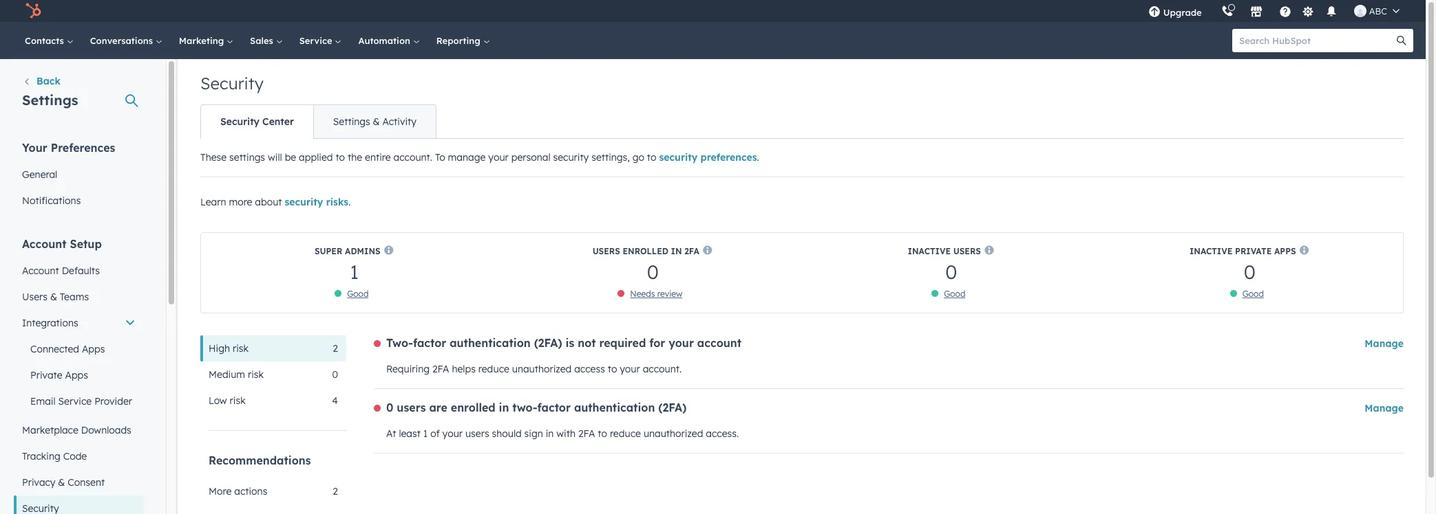 Task type: vqa. For each thing, say whether or not it's contained in the screenshot.
the review
yes



Task type: describe. For each thing, give the bounding box(es) containing it.
about
[[255, 196, 282, 209]]

teams
[[60, 291, 89, 304]]

calling icon image
[[1221, 6, 1234, 18]]

0 for enrolled
[[647, 260, 659, 284]]

2 for high risk
[[333, 343, 338, 355]]

1 horizontal spatial private
[[1235, 246, 1272, 256]]

your right for
[[669, 337, 694, 350]]

settings
[[229, 151, 265, 164]]

least
[[399, 428, 421, 441]]

access.
[[706, 428, 739, 441]]

setup
[[70, 238, 102, 251]]

needs review
[[630, 289, 682, 300]]

users & teams link
[[14, 284, 144, 311]]

search button
[[1390, 29, 1413, 52]]

email
[[30, 396, 55, 408]]

high risk
[[209, 343, 249, 355]]

two-factor authentication (2fa) is not required for your account
[[386, 337, 742, 350]]

account setup
[[22, 238, 102, 251]]

account
[[697, 337, 742, 350]]

personal
[[511, 151, 550, 164]]

more
[[209, 486, 232, 498]]

conversations link
[[82, 22, 171, 59]]

calling icon button
[[1216, 2, 1239, 20]]

manage button for 0 users are enrolled in two-factor authentication (2fa)
[[1365, 401, 1404, 417]]

marketplaces image
[[1250, 6, 1262, 19]]

menu containing abc
[[1139, 0, 1409, 22]]

0 vertical spatial apps
[[1274, 246, 1296, 256]]

your right the of
[[442, 428, 463, 441]]

& for security
[[373, 116, 380, 128]]

service inside service link
[[299, 35, 335, 46]]

applied
[[299, 151, 333, 164]]

service inside email service provider link
[[58, 396, 92, 408]]

security for security center
[[220, 116, 260, 128]]

high
[[209, 343, 230, 355]]

two-
[[512, 401, 537, 415]]

1 vertical spatial reduce
[[610, 428, 641, 441]]

at
[[386, 428, 396, 441]]

medium
[[209, 369, 245, 381]]

to right go
[[647, 151, 656, 164]]

0 vertical spatial (2fa)
[[534, 337, 562, 350]]

inactive for inactive private apps
[[1190, 246, 1233, 256]]

4
[[332, 395, 338, 408]]

code
[[63, 451, 87, 463]]

two-
[[386, 337, 413, 350]]

security preferences link
[[659, 151, 757, 164]]

preferences
[[701, 151, 757, 164]]

0 up 4
[[332, 369, 338, 381]]

0 vertical spatial 1
[[350, 260, 359, 284]]

1 vertical spatial factor
[[537, 401, 571, 415]]

account for account defaults
[[22, 265, 59, 277]]

abc
[[1369, 6, 1387, 17]]

for
[[649, 337, 665, 350]]

should
[[492, 428, 522, 441]]

notifications
[[22, 195, 81, 207]]

manage for two-factor authentication (2fa) is not required for your account
[[1365, 338, 1404, 350]]

notifications image
[[1325, 6, 1338, 19]]

manage
[[448, 151, 486, 164]]

marketing link
[[171, 22, 242, 59]]

apps for private apps
[[65, 370, 88, 382]]

more
[[229, 196, 252, 209]]

2 horizontal spatial in
[[671, 246, 682, 256]]

settings,
[[592, 151, 630, 164]]

settings image
[[1302, 6, 1314, 18]]

reporting
[[436, 35, 483, 46]]

low risk
[[209, 395, 246, 408]]

connected apps
[[30, 344, 105, 356]]

upgrade image
[[1148, 6, 1161, 19]]

private apps link
[[14, 363, 144, 389]]

to left the
[[336, 151, 345, 164]]

automation
[[358, 35, 413, 46]]

general link
[[14, 162, 144, 188]]

tracking
[[22, 451, 60, 463]]

needs review button
[[630, 289, 682, 300]]

not
[[578, 337, 596, 350]]

medium risk
[[209, 369, 264, 381]]

manage for 0 users are enrolled in two-factor authentication (2fa)
[[1365, 403, 1404, 415]]

0 horizontal spatial enrolled
[[451, 401, 495, 415]]

connected
[[30, 344, 79, 356]]

0 up at
[[386, 401, 393, 415]]

0 vertical spatial .
[[757, 151, 759, 164]]

0 users are enrolled in two-factor authentication (2fa)
[[386, 401, 687, 415]]

good button for admins
[[347, 289, 369, 300]]

risk for high risk
[[233, 343, 249, 355]]

automation link
[[350, 22, 428, 59]]

0 horizontal spatial unauthorized
[[512, 364, 572, 376]]

1 vertical spatial authentication
[[574, 401, 655, 415]]

with
[[556, 428, 576, 441]]

integrations button
[[14, 311, 144, 337]]

helps
[[452, 364, 476, 376]]

1 horizontal spatial (2fa)
[[658, 401, 687, 415]]

contacts
[[25, 35, 67, 46]]

super admins
[[315, 246, 380, 256]]

center
[[262, 116, 294, 128]]

inactive for inactive users
[[908, 246, 951, 256]]

to right with
[[598, 428, 607, 441]]

learn
[[200, 196, 226, 209]]

risk for low risk
[[230, 395, 246, 408]]

tracking code link
[[14, 444, 144, 470]]

marketplace
[[22, 425, 78, 437]]

marketplaces button
[[1242, 0, 1271, 22]]

apps for connected apps
[[82, 344, 105, 356]]

your preferences element
[[14, 140, 144, 214]]

1 vertical spatial unauthorized
[[644, 428, 703, 441]]

0 horizontal spatial users
[[397, 401, 426, 415]]

your
[[22, 141, 47, 155]]

to
[[435, 151, 445, 164]]

1 horizontal spatial 1
[[423, 428, 428, 441]]

integrations
[[22, 317, 78, 330]]

access
[[574, 364, 605, 376]]

service link
[[291, 22, 350, 59]]

1 vertical spatial .
[[349, 196, 351, 209]]

your right the manage
[[488, 151, 509, 164]]

settings for settings
[[22, 92, 78, 109]]



Task type: locate. For each thing, give the bounding box(es) containing it.
users enrolled in 2fa
[[593, 246, 699, 256]]

recommendations
[[209, 454, 311, 468]]

1 horizontal spatial account.
[[643, 364, 682, 376]]

risk right high
[[233, 343, 249, 355]]

is
[[566, 337, 574, 350]]

2 2 from the top
[[333, 486, 338, 498]]

navigation containing security center
[[200, 105, 436, 139]]

back link
[[22, 74, 61, 91]]

1 vertical spatial service
[[58, 396, 92, 408]]

in up review
[[671, 246, 682, 256]]

0 vertical spatial settings
[[22, 92, 78, 109]]

0 horizontal spatial good
[[347, 289, 369, 300]]

2 inactive from the left
[[1190, 246, 1233, 256]]

1 horizontal spatial unauthorized
[[644, 428, 703, 441]]

hubspot image
[[25, 3, 41, 19]]

0 down inactive private apps
[[1244, 260, 1256, 284]]

factor
[[413, 337, 446, 350], [537, 401, 571, 415]]

inactive private apps
[[1190, 246, 1296, 256]]

1 horizontal spatial factor
[[537, 401, 571, 415]]

account defaults link
[[14, 258, 144, 284]]

account up account defaults
[[22, 238, 67, 251]]

settings inside navigation
[[333, 116, 370, 128]]

good button for users
[[944, 289, 965, 300]]

2 horizontal spatial security
[[659, 151, 698, 164]]

1 horizontal spatial good
[[944, 289, 965, 300]]

1 left the of
[[423, 428, 428, 441]]

account. for entire
[[393, 151, 432, 164]]

apps inside the connected apps link
[[82, 344, 105, 356]]

at least 1 of your users should sign in with 2fa to reduce unauthorized access.
[[386, 428, 739, 441]]

1 vertical spatial 2fa
[[432, 364, 449, 376]]

these
[[200, 151, 227, 164]]

account for account setup
[[22, 238, 67, 251]]

apps
[[1274, 246, 1296, 256], [82, 344, 105, 356], [65, 370, 88, 382]]

users up least at the bottom
[[397, 401, 426, 415]]

0 horizontal spatial 1
[[350, 260, 359, 284]]

requiring 2fa helps reduce unauthorized access to your account.
[[386, 364, 682, 376]]

reduce
[[478, 364, 509, 376], [610, 428, 641, 441]]

1 vertical spatial account
[[22, 265, 59, 277]]

good down 'admins'
[[347, 289, 369, 300]]

reduce right helps at the left bottom of page
[[478, 364, 509, 376]]

1 horizontal spatial settings
[[333, 116, 370, 128]]

1 horizontal spatial enrolled
[[623, 246, 668, 256]]

settings & activity
[[333, 116, 417, 128]]

security left risks
[[285, 196, 323, 209]]

2 account from the top
[[22, 265, 59, 277]]

(2fa) left the is
[[534, 337, 562, 350]]

abc button
[[1346, 0, 1408, 22]]

1 vertical spatial enrolled
[[451, 401, 495, 415]]

2 horizontal spatial good
[[1242, 289, 1264, 300]]

risk for medium risk
[[248, 369, 264, 381]]

1 good from the left
[[347, 289, 369, 300]]

& inside settings & activity link
[[373, 116, 380, 128]]

users for users & teams
[[22, 291, 47, 304]]

2 vertical spatial in
[[546, 428, 554, 441]]

admins
[[345, 246, 380, 256]]

requiring
[[386, 364, 430, 376]]

0 vertical spatial reduce
[[478, 364, 509, 376]]

security right go
[[659, 151, 698, 164]]

(2fa) down for
[[658, 401, 687, 415]]

0 vertical spatial users
[[397, 401, 426, 415]]

1 horizontal spatial &
[[58, 477, 65, 490]]

contacts link
[[17, 22, 82, 59]]

1 vertical spatial 2
[[333, 486, 338, 498]]

1 horizontal spatial users
[[593, 246, 620, 256]]

0 vertical spatial unauthorized
[[512, 364, 572, 376]]

reduce right with
[[610, 428, 641, 441]]

super
[[315, 246, 342, 256]]

settings for settings & activity
[[333, 116, 370, 128]]

account. down for
[[643, 364, 682, 376]]

2 for more actions
[[333, 486, 338, 498]]

1 vertical spatial account.
[[643, 364, 682, 376]]

0 vertical spatial security
[[200, 73, 264, 94]]

0 vertical spatial private
[[1235, 246, 1272, 256]]

0 horizontal spatial authentication
[[450, 337, 531, 350]]

0 down inactive users
[[945, 260, 957, 284]]

0 horizontal spatial account.
[[393, 151, 432, 164]]

1 down super admins
[[350, 260, 359, 284]]

factor up at least 1 of your users should sign in with 2fa to reduce unauthorized access. at the bottom
[[537, 401, 571, 415]]

required
[[599, 337, 646, 350]]

1 vertical spatial security
[[220, 116, 260, 128]]

conversations
[[90, 35, 155, 46]]

sign
[[524, 428, 543, 441]]

settings down back
[[22, 92, 78, 109]]

notifications button
[[1320, 0, 1343, 22]]

1 vertical spatial users
[[465, 428, 489, 441]]

activity
[[383, 116, 417, 128]]

go
[[632, 151, 644, 164]]

2 manage button from the top
[[1365, 401, 1404, 417]]

security center
[[220, 116, 294, 128]]

consent
[[68, 477, 105, 490]]

1 manage from the top
[[1365, 338, 1404, 350]]

brad klo image
[[1354, 5, 1366, 17]]

sales
[[250, 35, 276, 46]]

0 horizontal spatial 2fa
[[432, 364, 449, 376]]

notifications link
[[14, 188, 144, 214]]

apps inside private apps link
[[65, 370, 88, 382]]

low
[[209, 395, 227, 408]]

1 inactive from the left
[[908, 246, 951, 256]]

0 vertical spatial factor
[[413, 337, 446, 350]]

service right sales link
[[299, 35, 335, 46]]

Search HubSpot search field
[[1232, 29, 1401, 52]]

good down inactive users
[[944, 289, 965, 300]]

good for admins
[[347, 289, 369, 300]]

defaults
[[62, 265, 100, 277]]

more actions
[[209, 486, 267, 498]]

0 horizontal spatial private
[[30, 370, 62, 382]]

security risks link
[[285, 196, 349, 209]]

will
[[268, 151, 282, 164]]

1 horizontal spatial reduce
[[610, 428, 641, 441]]

2 good from the left
[[944, 289, 965, 300]]

are
[[429, 401, 447, 415]]

provider
[[94, 396, 132, 408]]

1 horizontal spatial authentication
[[574, 401, 655, 415]]

2 vertical spatial apps
[[65, 370, 88, 382]]

& inside 'users & teams' link
[[50, 291, 57, 304]]

security left settings,
[[553, 151, 589, 164]]

1 2 from the top
[[333, 343, 338, 355]]

1 horizontal spatial inactive
[[1190, 246, 1233, 256]]

0 vertical spatial account
[[22, 238, 67, 251]]

good button down inactive private apps
[[1242, 289, 1264, 300]]

help button
[[1274, 0, 1297, 22]]

0 for users
[[945, 260, 957, 284]]

risk
[[233, 343, 249, 355], [248, 369, 264, 381], [230, 395, 246, 408]]

private
[[1235, 246, 1272, 256], [30, 370, 62, 382]]

review
[[657, 289, 682, 300]]

to right access
[[608, 364, 617, 376]]

email service provider
[[30, 396, 132, 408]]

marketplace downloads link
[[14, 418, 144, 444]]

2fa
[[685, 246, 699, 256], [432, 364, 449, 376], [578, 428, 595, 441]]

settings up the
[[333, 116, 370, 128]]

security inside navigation
[[220, 116, 260, 128]]

1 horizontal spatial good button
[[944, 289, 965, 300]]

menu
[[1139, 0, 1409, 22]]

account up users & teams
[[22, 265, 59, 277]]

security up "settings"
[[220, 116, 260, 128]]

0 horizontal spatial users
[[22, 291, 47, 304]]

0 vertical spatial authentication
[[450, 337, 531, 350]]

users inside account setup element
[[22, 291, 47, 304]]

& left teams in the left of the page
[[50, 291, 57, 304]]

enrolled up needs
[[623, 246, 668, 256]]

manage
[[1365, 338, 1404, 350], [1365, 403, 1404, 415]]

0 down users enrolled in 2fa
[[647, 260, 659, 284]]

unauthorized left access.
[[644, 428, 703, 441]]

upgrade
[[1163, 7, 1202, 18]]

1 vertical spatial manage
[[1365, 403, 1404, 415]]

users left should
[[465, 428, 489, 441]]

users & teams
[[22, 291, 89, 304]]

2 horizontal spatial users
[[953, 246, 981, 256]]

&
[[373, 116, 380, 128], [50, 291, 57, 304], [58, 477, 65, 490]]

& left activity
[[373, 116, 380, 128]]

0 horizontal spatial security
[[285, 196, 323, 209]]

0 vertical spatial in
[[671, 246, 682, 256]]

settings & activity link
[[313, 105, 436, 138]]

0 horizontal spatial good button
[[347, 289, 369, 300]]

authentication
[[450, 337, 531, 350], [574, 401, 655, 415]]

0 vertical spatial 2fa
[[685, 246, 699, 256]]

in left two-
[[499, 401, 509, 415]]

general
[[22, 169, 57, 181]]

authentication up helps at the left bottom of page
[[450, 337, 531, 350]]

1 vertical spatial &
[[50, 291, 57, 304]]

1 vertical spatial (2fa)
[[658, 401, 687, 415]]

enrolled right the are
[[451, 401, 495, 415]]

good for users
[[944, 289, 965, 300]]

service down private apps link
[[58, 396, 92, 408]]

0 vertical spatial &
[[373, 116, 380, 128]]

security
[[553, 151, 589, 164], [659, 151, 698, 164], [285, 196, 323, 209]]

in right sign
[[546, 428, 554, 441]]

security for security
[[200, 73, 264, 94]]

security up the security center link
[[200, 73, 264, 94]]

unauthorized
[[512, 364, 572, 376], [644, 428, 703, 441]]

your preferences
[[22, 141, 115, 155]]

of
[[430, 428, 440, 441]]

0 vertical spatial manage
[[1365, 338, 1404, 350]]

risk right medium at the bottom
[[248, 369, 264, 381]]

2 manage from the top
[[1365, 403, 1404, 415]]

1 horizontal spatial users
[[465, 428, 489, 441]]

0 horizontal spatial .
[[349, 196, 351, 209]]

email service provider link
[[14, 389, 144, 415]]

0 vertical spatial manage button
[[1365, 336, 1404, 353]]

privacy & consent link
[[14, 470, 144, 496]]

2 vertical spatial risk
[[230, 395, 246, 408]]

help image
[[1279, 6, 1291, 19]]

2 horizontal spatial 2fa
[[685, 246, 699, 256]]

1 manage button from the top
[[1365, 336, 1404, 353]]

the
[[348, 151, 362, 164]]

1 account from the top
[[22, 238, 67, 251]]

0 horizontal spatial factor
[[413, 337, 446, 350]]

& right privacy
[[58, 477, 65, 490]]

search image
[[1397, 36, 1407, 45]]

0 vertical spatial account.
[[393, 151, 432, 164]]

users for users enrolled in 2fa
[[593, 246, 620, 256]]

account
[[22, 238, 67, 251], [22, 265, 59, 277]]

0 horizontal spatial &
[[50, 291, 57, 304]]

& inside privacy & consent link
[[58, 477, 65, 490]]

good button for private
[[1242, 289, 1264, 300]]

0 horizontal spatial service
[[58, 396, 92, 408]]

2 horizontal spatial good button
[[1242, 289, 1264, 300]]

unauthorized down two-factor authentication (2fa) is not required for your account
[[512, 364, 572, 376]]

account. for your
[[643, 364, 682, 376]]

navigation
[[200, 105, 436, 139]]

good button down 'admins'
[[347, 289, 369, 300]]

tracking code
[[22, 451, 87, 463]]

1 horizontal spatial service
[[299, 35, 335, 46]]

in
[[671, 246, 682, 256], [499, 401, 509, 415], [546, 428, 554, 441]]

1 vertical spatial private
[[30, 370, 62, 382]]

1 horizontal spatial in
[[546, 428, 554, 441]]

good for private
[[1242, 289, 1264, 300]]

0 for private
[[1244, 260, 1256, 284]]

2 horizontal spatial &
[[373, 116, 380, 128]]

0 horizontal spatial (2fa)
[[534, 337, 562, 350]]

0 vertical spatial enrolled
[[623, 246, 668, 256]]

account. left 'to'
[[393, 151, 432, 164]]

1 vertical spatial manage button
[[1365, 401, 1404, 417]]

2 vertical spatial 2fa
[[578, 428, 595, 441]]

good down inactive private apps
[[1242, 289, 1264, 300]]

factor up requiring
[[413, 337, 446, 350]]

manage button for two-factor authentication (2fa) is not required for your account
[[1365, 336, 1404, 353]]

marketplace downloads
[[22, 425, 131, 437]]

0 horizontal spatial inactive
[[908, 246, 951, 256]]

1
[[350, 260, 359, 284], [423, 428, 428, 441]]

1 vertical spatial apps
[[82, 344, 105, 356]]

1 vertical spatial 1
[[423, 428, 428, 441]]

3 good from the left
[[1242, 289, 1264, 300]]

authentication down access
[[574, 401, 655, 415]]

preferences
[[51, 141, 115, 155]]

0 horizontal spatial reduce
[[478, 364, 509, 376]]

1 vertical spatial settings
[[333, 116, 370, 128]]

0 vertical spatial risk
[[233, 343, 249, 355]]

0 horizontal spatial settings
[[22, 92, 78, 109]]

needs
[[630, 289, 655, 300]]

1 horizontal spatial .
[[757, 151, 759, 164]]

private inside private apps link
[[30, 370, 62, 382]]

hubspot link
[[17, 3, 52, 19]]

& for account setup
[[50, 291, 57, 304]]

your
[[488, 151, 509, 164], [669, 337, 694, 350], [620, 364, 640, 376], [442, 428, 463, 441]]

2
[[333, 343, 338, 355], [333, 486, 338, 498]]

risk right low
[[230, 395, 246, 408]]

entire
[[365, 151, 391, 164]]

1 good button from the left
[[347, 289, 369, 300]]

risks
[[326, 196, 349, 209]]

1 vertical spatial in
[[499, 401, 509, 415]]

2 vertical spatial &
[[58, 477, 65, 490]]

reporting link
[[428, 22, 498, 59]]

1 horizontal spatial 2fa
[[578, 428, 595, 441]]

your down required
[[620, 364, 640, 376]]

0 vertical spatial service
[[299, 35, 335, 46]]

privacy
[[22, 477, 55, 490]]

0 vertical spatial 2
[[333, 343, 338, 355]]

0 horizontal spatial in
[[499, 401, 509, 415]]

good button down inactive users
[[944, 289, 965, 300]]

users
[[397, 401, 426, 415], [465, 428, 489, 441]]

1 vertical spatial risk
[[248, 369, 264, 381]]

connected apps link
[[14, 337, 144, 363]]

2 good button from the left
[[944, 289, 965, 300]]

1 horizontal spatial security
[[553, 151, 589, 164]]

account setup element
[[14, 237, 144, 515]]

3 good button from the left
[[1242, 289, 1264, 300]]



